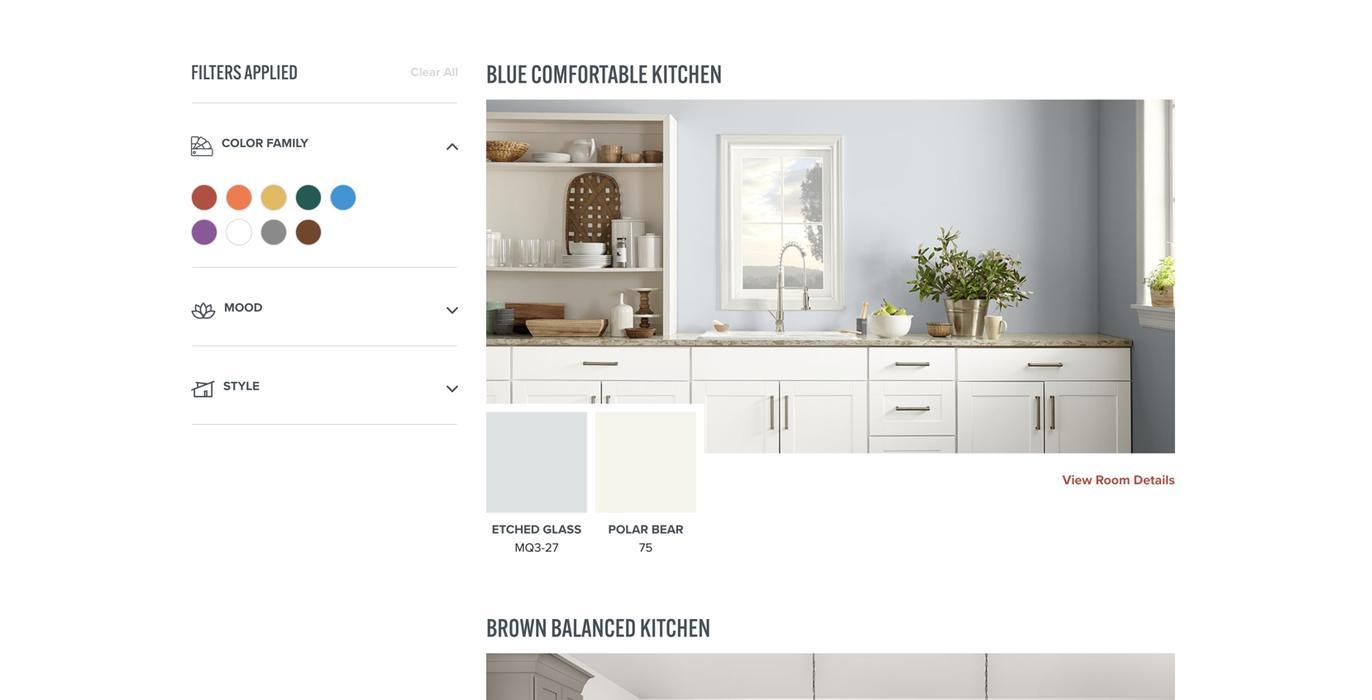 Task type: describe. For each thing, give the bounding box(es) containing it.
27
[[545, 539, 559, 557]]

applied
[[244, 60, 298, 85]]

caret image inside mood button
[[447, 307, 458, 314]]

kitchen for brown balanced kitchen
[[640, 612, 711, 643]]

comfortable
[[531, 58, 648, 90]]

mood
[[224, 298, 263, 317]]

style button
[[191, 376, 458, 403]]

kitchen for blue comfortable kitchen
[[651, 58, 722, 90]]

blue
[[486, 58, 527, 90]]

bear
[[652, 521, 683, 539]]

details
[[1134, 470, 1175, 490]]

75
[[639, 539, 653, 557]]

blue casual relaxed & serene kitchen image
[[486, 100, 1175, 454]]

color family
[[222, 134, 308, 152]]

caret image inside mood button
[[191, 302, 216, 319]]

filters
[[191, 60, 241, 85]]

etched glass mq3-27
[[492, 521, 582, 557]]

etched
[[492, 521, 540, 539]]

clear
[[411, 63, 440, 81]]

color
[[222, 134, 263, 152]]

brown classic relaxed & serene kitchen image
[[486, 654, 1175, 700]]

filters applied
[[191, 60, 298, 85]]

mood button
[[191, 297, 458, 324]]

family
[[266, 134, 308, 152]]



Task type: vqa. For each thing, say whether or not it's contained in the screenshot.
MOOD button
yes



Task type: locate. For each thing, give the bounding box(es) containing it.
view
[[1062, 470, 1092, 490]]

view room details
[[1062, 470, 1175, 490]]

polar
[[608, 521, 648, 539]]

1 vertical spatial kitchen
[[640, 612, 711, 643]]

caret image inside color family button
[[447, 142, 458, 150]]

view room details link
[[1062, 470, 1175, 490]]

caret image
[[191, 136, 213, 156], [447, 307, 458, 314], [191, 381, 215, 398], [447, 386, 458, 393]]

0 horizontal spatial caret image
[[191, 302, 216, 319]]

polar bear 75
[[608, 521, 683, 557]]

glass
[[543, 521, 582, 539]]

1 horizontal spatial caret image
[[447, 142, 458, 150]]

caret image
[[447, 142, 458, 150], [191, 302, 216, 319]]

all
[[444, 63, 458, 81]]

clear all button
[[402, 63, 458, 81]]

caret image inside color family button
[[191, 136, 213, 156]]

brown
[[486, 612, 547, 643]]

0 vertical spatial caret image
[[447, 142, 458, 150]]

caret image left mood
[[191, 302, 216, 319]]

balanced
[[551, 612, 636, 643]]

blue comfortable kitchen
[[486, 58, 722, 90]]

0 vertical spatial kitchen
[[651, 58, 722, 90]]

caret image down all
[[447, 142, 458, 150]]

brown balanced kitchen
[[486, 612, 711, 643]]

style
[[223, 377, 260, 395]]

clear all
[[411, 63, 458, 81]]

1 vertical spatial caret image
[[191, 302, 216, 319]]

mq3-
[[515, 539, 545, 557]]

kitchen
[[651, 58, 722, 90], [640, 612, 711, 643]]

room
[[1096, 470, 1130, 490]]

color family button
[[191, 133, 458, 159]]



